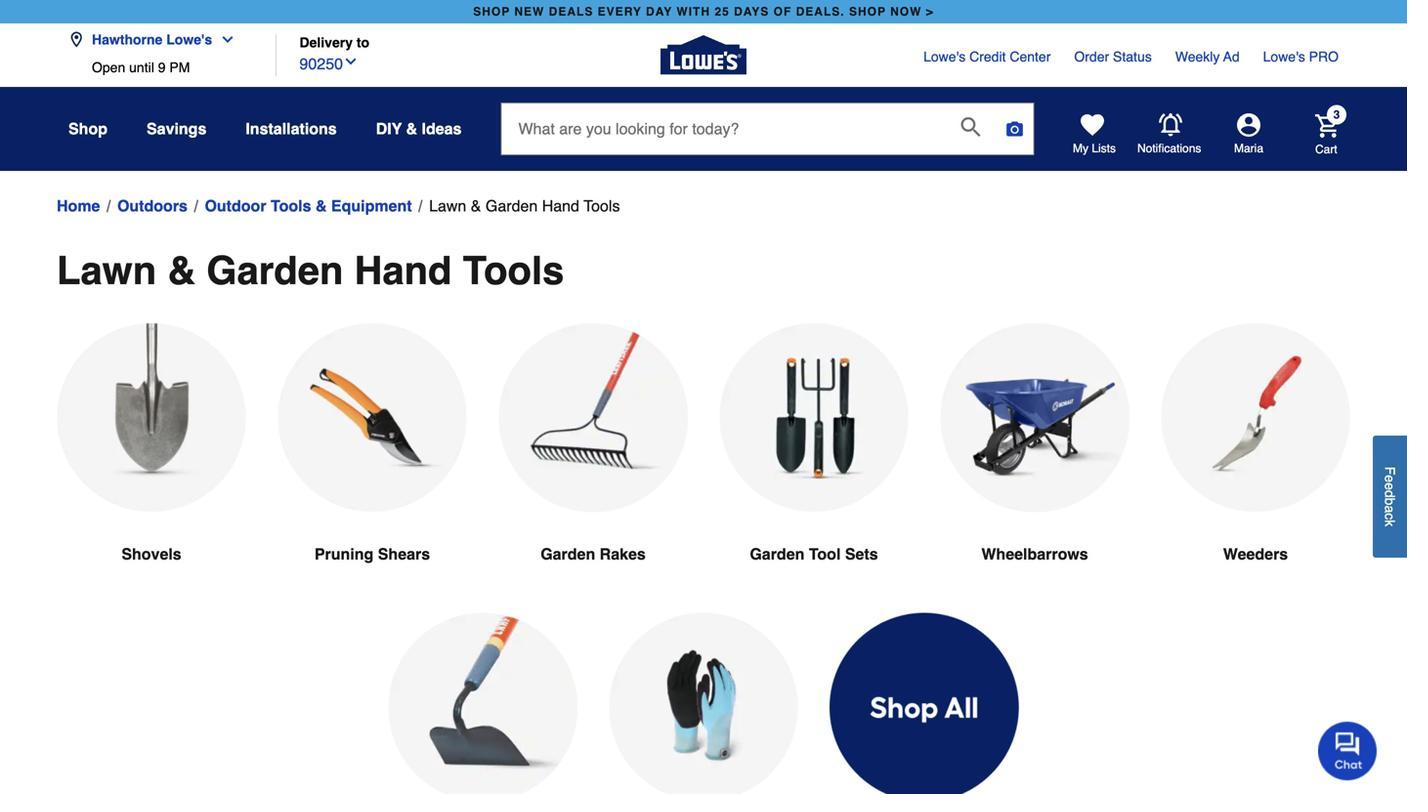 Task type: vqa. For each thing, say whether or not it's contained in the screenshot.
search box
yes



Task type: describe. For each thing, give the bounding box(es) containing it.
a weeder hand tool with a red handle. image
[[1161, 324, 1351, 513]]

1 e from the top
[[1383, 475, 1398, 483]]

notifications
[[1138, 142, 1202, 155]]

2 e from the top
[[1383, 483, 1398, 490]]

chat invite button image
[[1319, 722, 1378, 781]]

of
[[774, 5, 792, 19]]

garden inside "link"
[[541, 545, 596, 564]]

home link
[[57, 195, 100, 218]]

shovels
[[122, 545, 182, 564]]

a pair of blue and black garden gloves. image
[[609, 613, 799, 795]]

lowe's credit center
[[924, 49, 1051, 65]]

d
[[1383, 490, 1398, 498]]

open
[[92, 60, 125, 75]]

ad
[[1224, 49, 1240, 65]]

delivery
[[300, 35, 353, 50]]

a garden hand tool kit with trowel, cultivator and transplanter. image
[[719, 324, 909, 513]]

Search Query text field
[[502, 104, 946, 154]]

a
[[1383, 506, 1398, 513]]

open until 9 pm
[[92, 60, 190, 75]]

every
[[598, 5, 642, 19]]

shop new deals every day with 25 days of deals. shop now > link
[[469, 0, 938, 23]]

rakes
[[600, 545, 646, 564]]

with
[[677, 5, 711, 19]]

maria
[[1235, 142, 1264, 155]]

weekly
[[1176, 49, 1220, 65]]

>
[[926, 5, 934, 19]]

home
[[57, 197, 100, 215]]

9
[[158, 60, 166, 75]]

3
[[1334, 108, 1341, 122]]

equipment
[[331, 197, 412, 215]]

order
[[1075, 49, 1110, 65]]

wheelbarrows link
[[940, 324, 1130, 613]]

90250
[[300, 55, 343, 73]]

c
[[1383, 513, 1398, 520]]

a kobalt wheelbarrow in a flower bed with 2 bags of brown mulch. image
[[940, 324, 1130, 514]]

hawthorne lowe's
[[92, 32, 212, 47]]

& inside button
[[406, 120, 418, 138]]

shop all. image
[[830, 613, 1020, 795]]

shop
[[68, 120, 108, 138]]

shop new deals every day with 25 days of deals. shop now >
[[473, 5, 934, 19]]

chevron down image inside 90250 button
[[343, 54, 359, 69]]

weeders
[[1224, 545, 1289, 564]]

lowe's for lowe's credit center
[[924, 49, 966, 65]]

tool
[[809, 545, 841, 564]]

my
[[1073, 142, 1089, 155]]

shears
[[378, 545, 430, 564]]

camera image
[[1005, 119, 1025, 139]]

garden tool sets link
[[719, 324, 909, 613]]

a digging shovel. image
[[57, 324, 246, 513]]

0 horizontal spatial tools
[[271, 197, 311, 215]]

outdoor
[[205, 197, 266, 215]]

order status
[[1075, 49, 1152, 65]]

garden rakes link
[[499, 324, 688, 613]]

installations
[[246, 120, 337, 138]]

location image
[[68, 32, 84, 47]]

maria button
[[1202, 113, 1296, 156]]

f
[[1383, 467, 1398, 475]]

lowe's home improvement lists image
[[1081, 113, 1105, 137]]

outdoors link
[[117, 195, 188, 218]]

garden rakes
[[541, 545, 646, 564]]

2 horizontal spatial tools
[[584, 197, 620, 215]]

pro
[[1310, 49, 1339, 65]]

days
[[734, 5, 770, 19]]

weekly ad
[[1176, 49, 1240, 65]]

outdoor tools & equipment
[[205, 197, 412, 215]]

pruning shears link
[[278, 324, 467, 613]]

pruning
[[315, 545, 374, 564]]

2 shop from the left
[[849, 5, 887, 19]]

delivery to
[[300, 35, 370, 50]]

shovels link
[[57, 324, 246, 613]]

to
[[357, 35, 370, 50]]

b
[[1383, 498, 1398, 506]]



Task type: locate. For each thing, give the bounding box(es) containing it.
weekly ad link
[[1176, 47, 1240, 66]]

lawn & garden hand tools link
[[429, 195, 620, 218]]

lawn
[[429, 197, 467, 215], [57, 248, 157, 293]]

day
[[646, 5, 673, 19]]

my lists link
[[1073, 113, 1116, 156]]

0 horizontal spatial hand
[[354, 248, 452, 293]]

chevron down image
[[212, 32, 236, 47], [343, 54, 359, 69]]

f e e d b a c k
[[1383, 467, 1398, 527]]

shop
[[473, 5, 510, 19], [849, 5, 887, 19]]

a craftsman garden rake. image
[[499, 324, 688, 514]]

sets
[[845, 545, 878, 564]]

shop button
[[68, 111, 108, 147]]

0 horizontal spatial chevron down image
[[212, 32, 236, 47]]

e up d
[[1383, 475, 1398, 483]]

lowe's home improvement logo image
[[661, 12, 747, 98]]

cart
[[1316, 142, 1338, 156]]

hawthorne
[[92, 32, 163, 47]]

deals.
[[796, 5, 845, 19]]

1 vertical spatial hand
[[354, 248, 452, 293]]

k
[[1383, 520, 1398, 527]]

pruning shears
[[315, 545, 430, 564]]

now
[[891, 5, 922, 19]]

2 horizontal spatial lowe's
[[1264, 49, 1306, 65]]

diy & ideas
[[376, 120, 462, 138]]

lowe's
[[166, 32, 212, 47], [924, 49, 966, 65], [1264, 49, 1306, 65]]

e
[[1383, 475, 1398, 483], [1383, 483, 1398, 490]]

lowe's home improvement cart image
[[1316, 114, 1339, 138]]

savings button
[[147, 111, 207, 147]]

garden tool sets
[[750, 545, 878, 564]]

order status link
[[1075, 47, 1152, 66]]

0 horizontal spatial lowe's
[[166, 32, 212, 47]]

1 vertical spatial lawn
[[57, 248, 157, 293]]

0 vertical spatial lawn
[[429, 197, 467, 215]]

search image
[[961, 117, 981, 137]]

0 horizontal spatial lawn
[[57, 248, 157, 293]]

diy & ideas button
[[376, 111, 462, 147]]

pm
[[169, 60, 190, 75]]

chevron down image inside hawthorne lowe's button
[[212, 32, 236, 47]]

lowe's inside lowe's credit center link
[[924, 49, 966, 65]]

pruning shears with orange handle grips. image
[[278, 324, 467, 513]]

lowe's up pm
[[166, 32, 212, 47]]

hand
[[542, 197, 580, 215], [354, 248, 452, 293]]

my lists
[[1073, 142, 1116, 155]]

diy
[[376, 120, 402, 138]]

0 horizontal spatial shop
[[473, 5, 510, 19]]

lowe's left the credit
[[924, 49, 966, 65]]

None search field
[[501, 103, 1035, 173]]

1 horizontal spatial lowe's
[[924, 49, 966, 65]]

status
[[1113, 49, 1152, 65]]

outdoor tools & equipment link
[[205, 195, 412, 218]]

weeders link
[[1161, 324, 1351, 613]]

1 horizontal spatial shop
[[849, 5, 887, 19]]

garden
[[486, 197, 538, 215], [207, 248, 343, 293], [541, 545, 596, 564], [750, 545, 805, 564]]

lowe's for lowe's pro
[[1264, 49, 1306, 65]]

lawn down home link
[[57, 248, 157, 293]]

until
[[129, 60, 154, 75]]

lawn & garden hand tools
[[429, 197, 620, 215], [57, 248, 564, 293]]

tools
[[271, 197, 311, 215], [584, 197, 620, 215], [463, 248, 564, 293]]

center
[[1010, 49, 1051, 65]]

lowe's home improvement notification center image
[[1159, 113, 1183, 137]]

1 horizontal spatial chevron down image
[[343, 54, 359, 69]]

90250 button
[[300, 50, 359, 76]]

outdoors
[[117, 197, 188, 215]]

1 shop from the left
[[473, 5, 510, 19]]

1 vertical spatial lawn & garden hand tools
[[57, 248, 564, 293]]

e up b
[[1383, 483, 1398, 490]]

0 vertical spatial chevron down image
[[212, 32, 236, 47]]

shop left the new
[[473, 5, 510, 19]]

savings
[[147, 120, 207, 138]]

0 vertical spatial lawn & garden hand tools
[[429, 197, 620, 215]]

1 horizontal spatial hand
[[542, 197, 580, 215]]

ideas
[[422, 120, 462, 138]]

a craftsman garden hoe. image
[[388, 613, 578, 795]]

shop left now
[[849, 5, 887, 19]]

deals
[[549, 5, 594, 19]]

25
[[715, 5, 730, 19]]

lists
[[1092, 142, 1116, 155]]

lowe's inside hawthorne lowe's button
[[166, 32, 212, 47]]

lowe's inside lowe's pro link
[[1264, 49, 1306, 65]]

1 vertical spatial chevron down image
[[343, 54, 359, 69]]

lowe's credit center link
[[924, 47, 1051, 66]]

wheelbarrows
[[982, 545, 1089, 564]]

lowe's pro link
[[1264, 47, 1339, 66]]

&
[[406, 120, 418, 138], [316, 197, 327, 215], [471, 197, 481, 215], [167, 248, 196, 293]]

1 horizontal spatial tools
[[463, 248, 564, 293]]

lawn right equipment on the left top of the page
[[429, 197, 467, 215]]

0 vertical spatial hand
[[542, 197, 580, 215]]

credit
[[970, 49, 1006, 65]]

installations button
[[246, 111, 337, 147]]

1 horizontal spatial lawn
[[429, 197, 467, 215]]

new
[[515, 5, 545, 19]]

f e e d b a c k button
[[1373, 436, 1408, 558]]

lowe's pro
[[1264, 49, 1339, 65]]

lowe's left pro
[[1264, 49, 1306, 65]]

hawthorne lowe's button
[[68, 20, 244, 60]]



